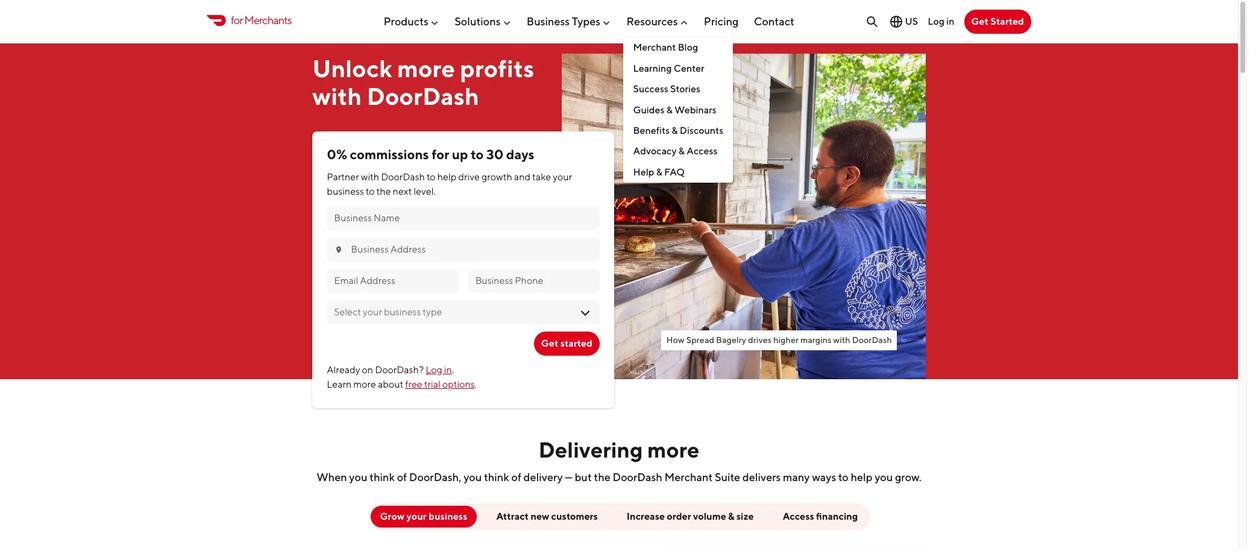 Task type: describe. For each thing, give the bounding box(es) containing it.
0 horizontal spatial access
[[687, 145, 718, 157]]

more for unlock
[[397, 54, 455, 82]]

ways
[[812, 471, 836, 484]]

us
[[905, 16, 918, 27]]

business
[[527, 15, 570, 28]]

financing
[[816, 510, 858, 522]]

doordash inside unlock more profits with doordash
[[367, 82, 479, 110]]

delivery
[[524, 471, 563, 484]]

attract new customers
[[496, 510, 598, 522]]

success stories link
[[624, 79, 733, 100]]

doordash?
[[375, 364, 424, 375]]

how
[[667, 335, 685, 345]]

order
[[667, 510, 691, 522]]

how spread bagelry drives higher margins with doordash
[[667, 335, 892, 345]]

2 of from the left
[[512, 471, 522, 484]]

0 vertical spatial .
[[452, 364, 454, 375]]

in inside already on doordash? log in . learn more about free trial options .
[[444, 364, 452, 375]]

started
[[560, 337, 593, 349]]

about
[[378, 378, 404, 390]]

started
[[991, 16, 1024, 27]]

get started
[[541, 337, 593, 349]]

success stories
[[633, 83, 701, 95]]

drives
[[748, 335, 772, 345]]

guides & webinars link
[[624, 100, 733, 121]]

resources link
[[627, 10, 689, 32]]

learning
[[633, 63, 672, 74]]

globe line image
[[890, 14, 904, 29]]

2 think from the left
[[484, 471, 509, 484]]

commissions
[[350, 147, 429, 162]]

for merchants
[[231, 14, 292, 27]]

business inside partner with doordash to help drive growth and take your business to the next level.
[[327, 186, 364, 197]]

customers
[[551, 510, 598, 522]]

merchant blog
[[633, 42, 698, 53]]

solutions link
[[455, 10, 512, 32]]

3 you from the left
[[875, 471, 893, 484]]

already
[[327, 364, 360, 375]]

learning center
[[633, 63, 705, 74]]

benefits
[[633, 125, 670, 136]]

profits
[[460, 54, 534, 82]]

0 horizontal spatial for
[[231, 14, 243, 27]]

with inside unlock more profits with doordash
[[313, 82, 362, 110]]

to left next
[[366, 186, 375, 197]]

1 think from the left
[[370, 471, 395, 484]]

business types link
[[527, 10, 611, 32]]

level.
[[414, 186, 436, 197]]

insights you can use image
[[643, 539, 969, 548]]

Business Name text field
[[334, 211, 593, 225]]

grow your business
[[380, 510, 468, 522]]

unlock more profits with doordash
[[313, 54, 534, 110]]

advocacy
[[633, 145, 677, 157]]

1 vertical spatial for
[[432, 147, 449, 162]]

and
[[514, 171, 531, 183]]

learn
[[327, 378, 352, 390]]

& inside button
[[728, 510, 735, 522]]

1 vertical spatial the
[[594, 471, 611, 484]]

with inside partner with doordash to help drive growth and take your business to the next level.
[[361, 171, 379, 183]]

unlock
[[313, 54, 392, 82]]

& for discounts
[[672, 125, 678, 136]]

stories
[[670, 83, 701, 95]]

Business Phone text field
[[476, 274, 593, 287]]

learning center link
[[624, 58, 733, 79]]

more for delivering
[[648, 436, 700, 462]]

drive
[[458, 171, 480, 183]]

Business Address text field
[[351, 243, 593, 256]]

options
[[443, 378, 475, 390]]

resources
[[627, 15, 678, 28]]

discounts
[[680, 125, 724, 136]]

for merchants link
[[207, 12, 292, 29]]

grow your business button
[[371, 506, 477, 527]]

to right up
[[471, 147, 484, 162]]

0 vertical spatial log
[[928, 16, 945, 27]]

your inside button
[[407, 510, 427, 522]]

partner
[[327, 171, 359, 183]]

guides
[[633, 104, 665, 115]]

get for get started
[[541, 337, 559, 349]]

success
[[633, 83, 669, 95]]

your inside partner with doordash to help drive growth and take your business to the next level.
[[553, 171, 572, 183]]

1 of from the left
[[397, 471, 407, 484]]

guides & webinars
[[633, 104, 717, 115]]

center
[[674, 63, 705, 74]]

advocacy & access link
[[624, 141, 733, 162]]

0 vertical spatial log in link
[[928, 16, 955, 27]]

& for webinars
[[667, 104, 673, 115]]

how spread bagelry drives higher margins with doordash link
[[662, 330, 897, 350]]

but
[[575, 471, 592, 484]]

1 horizontal spatial help
[[851, 471, 873, 484]]

advocacy & access
[[633, 145, 718, 157]]

increase order volume & size button
[[617, 506, 764, 527]]

get started button
[[534, 331, 600, 356]]

bagelry
[[716, 335, 746, 345]]

2 you from the left
[[464, 471, 482, 484]]

get started button
[[964, 10, 1032, 34]]



Task type: vqa. For each thing, say whether or not it's contained in the screenshot.
the bottommost GET
yes



Task type: locate. For each thing, give the bounding box(es) containing it.
. up "options"
[[452, 364, 454, 375]]

you right doordash,
[[464, 471, 482, 484]]

margins
[[801, 335, 832, 345]]

the right but
[[594, 471, 611, 484]]

0 horizontal spatial get
[[541, 337, 559, 349]]

2 horizontal spatial you
[[875, 471, 893, 484]]

spread
[[687, 335, 715, 345]]

pricing
[[704, 15, 739, 28]]

1 vertical spatial your
[[407, 510, 427, 522]]

on
[[362, 364, 373, 375]]

merchant left suite
[[665, 471, 713, 484]]

log in link right us
[[928, 16, 955, 27]]

1 horizontal spatial more
[[397, 54, 455, 82]]

0 vertical spatial with
[[313, 82, 362, 110]]

webinars
[[675, 104, 717, 115]]

1 vertical spatial get
[[541, 337, 559, 349]]

1 vertical spatial .
[[475, 378, 477, 390]]

1 vertical spatial log in link
[[426, 364, 452, 375]]

benefits & discounts
[[633, 125, 724, 136]]

1 horizontal spatial .
[[475, 378, 477, 390]]

log inside already on doordash? log in . learn more about free trial options .
[[426, 364, 442, 375]]

volume
[[693, 510, 726, 522]]

suite
[[715, 471, 740, 484]]

1 horizontal spatial the
[[594, 471, 611, 484]]

log up trial
[[426, 364, 442, 375]]

delivering
[[539, 436, 643, 462]]

merchants
[[244, 14, 292, 27]]

1 horizontal spatial in
[[947, 16, 955, 27]]

2 vertical spatial with
[[833, 335, 851, 345]]

you
[[349, 471, 367, 484], [464, 471, 482, 484], [875, 471, 893, 484]]

merchant inside the merchant blog link
[[633, 42, 676, 53]]

doordash inside how spread bagelry drives higher margins with doordash link
[[852, 335, 892, 345]]

& down guides & webinars link
[[672, 125, 678, 136]]

business down 'partner'
[[327, 186, 364, 197]]

&
[[667, 104, 673, 115], [672, 125, 678, 136], [679, 145, 685, 157], [656, 166, 663, 178], [728, 510, 735, 522]]

0 horizontal spatial help
[[438, 171, 457, 183]]

faq
[[664, 166, 685, 178]]

access up the 'insights you can use' 'image'
[[783, 510, 814, 522]]

of left "delivery"
[[512, 471, 522, 484]]

think up grow
[[370, 471, 395, 484]]

0 vertical spatial get
[[972, 16, 989, 27]]

1 vertical spatial merchant
[[665, 471, 713, 484]]

of
[[397, 471, 407, 484], [512, 471, 522, 484]]

—
[[565, 471, 573, 484]]

doordash right margins on the bottom right of page
[[852, 335, 892, 345]]

trial
[[424, 378, 441, 390]]

0 horizontal spatial business
[[327, 186, 364, 197]]

merchant blog link
[[624, 38, 733, 58]]

1 horizontal spatial think
[[484, 471, 509, 484]]

in right us
[[947, 16, 955, 27]]

1 you from the left
[[349, 471, 367, 484]]

help
[[438, 171, 457, 183], [851, 471, 873, 484]]

blog
[[678, 42, 698, 53]]

merchant up learning
[[633, 42, 676, 53]]

with up '0%'
[[313, 82, 362, 110]]

your right grow
[[407, 510, 427, 522]]

get
[[972, 16, 989, 27], [541, 337, 559, 349]]

& right guides
[[667, 104, 673, 115]]

pricing link
[[704, 10, 739, 32]]

increase
[[627, 510, 665, 522]]

you right when
[[349, 471, 367, 484]]

higher
[[774, 335, 799, 345]]

0 horizontal spatial log
[[426, 364, 442, 375]]

more inside already on doordash? log in . learn more about free trial options .
[[354, 378, 376, 390]]

0 vertical spatial for
[[231, 14, 243, 27]]

for left up
[[432, 147, 449, 162]]

up
[[452, 147, 468, 162]]

1 horizontal spatial business
[[429, 510, 468, 522]]

your right take
[[553, 171, 572, 183]]

for left merchants
[[231, 14, 243, 27]]

in up free trial options 'link'
[[444, 364, 452, 375]]

merchant
[[633, 42, 676, 53], [665, 471, 713, 484]]

contact
[[754, 15, 795, 28]]

0%
[[327, 147, 347, 162]]

the left next
[[377, 186, 391, 197]]

0 horizontal spatial think
[[370, 471, 395, 484]]

log in link up free trial options 'link'
[[426, 364, 452, 375]]

contact link
[[754, 10, 795, 32]]

1 vertical spatial business
[[429, 510, 468, 522]]

doordash down delivering more
[[613, 471, 663, 484]]

access financing button
[[773, 506, 868, 527]]

0 vertical spatial the
[[377, 186, 391, 197]]

log in
[[928, 16, 955, 27]]

30
[[487, 147, 504, 162]]

tab list
[[250, 503, 988, 548]]

0 vertical spatial help
[[438, 171, 457, 183]]

access down discounts
[[687, 145, 718, 157]]

help right 'ways'
[[851, 471, 873, 484]]

think up attract
[[484, 471, 509, 484]]

0 vertical spatial in
[[947, 16, 955, 27]]

doordash up 0% commissions for up to 30 days
[[367, 82, 479, 110]]

0 vertical spatial your
[[553, 171, 572, 183]]

1 vertical spatial in
[[444, 364, 452, 375]]

types
[[572, 15, 601, 28]]

the
[[377, 186, 391, 197], [594, 471, 611, 484]]

help & faq
[[633, 166, 685, 178]]

0 horizontal spatial more
[[354, 378, 376, 390]]

spread bagelry image
[[562, 53, 926, 379]]

with right margins on the bottom right of page
[[833, 335, 851, 345]]

products
[[384, 15, 429, 28]]

& left faq
[[656, 166, 663, 178]]

1 horizontal spatial access
[[783, 510, 814, 522]]

1 horizontal spatial get
[[972, 16, 989, 27]]

to
[[471, 147, 484, 162], [427, 171, 436, 183], [366, 186, 375, 197], [839, 471, 849, 484]]

next
[[393, 186, 412, 197]]

& down benefits & discounts link
[[679, 145, 685, 157]]

the inside partner with doordash to help drive growth and take your business to the next level.
[[377, 186, 391, 197]]

grow
[[380, 510, 405, 522]]

more
[[397, 54, 455, 82], [354, 378, 376, 390], [648, 436, 700, 462]]

& for faq
[[656, 166, 663, 178]]

1 horizontal spatial log in link
[[928, 16, 955, 27]]

1 vertical spatial log
[[426, 364, 442, 375]]

1 horizontal spatial log
[[928, 16, 945, 27]]

0 vertical spatial business
[[327, 186, 364, 197]]

new
[[531, 510, 549, 522]]

help & faq link
[[624, 162, 733, 183]]

to right 'ways'
[[839, 471, 849, 484]]

2 horizontal spatial more
[[648, 436, 700, 462]]

0 horizontal spatial the
[[377, 186, 391, 197]]

growth
[[482, 171, 512, 183]]

tab list containing grow your business
[[250, 503, 988, 548]]

log right us
[[928, 16, 945, 27]]

think
[[370, 471, 395, 484], [484, 471, 509, 484]]

partner with doordash to help drive growth and take your business to the next level.
[[327, 171, 572, 197]]

business
[[327, 186, 364, 197], [429, 510, 468, 522]]

0 vertical spatial more
[[397, 54, 455, 82]]

0 horizontal spatial of
[[397, 471, 407, 484]]

to up 'level.'
[[427, 171, 436, 183]]

doordash up next
[[381, 171, 425, 183]]

more inside unlock more profits with doordash
[[397, 54, 455, 82]]

0 vertical spatial access
[[687, 145, 718, 157]]

delivers
[[743, 471, 781, 484]]

benefits & discounts link
[[624, 121, 733, 141]]

1 vertical spatial with
[[361, 171, 379, 183]]

your
[[553, 171, 572, 183], [407, 510, 427, 522]]

days
[[506, 147, 535, 162]]

2 vertical spatial more
[[648, 436, 700, 462]]

attract new customers button
[[487, 506, 608, 527]]

1 vertical spatial more
[[354, 378, 376, 390]]

business down doordash,
[[429, 510, 468, 522]]

with right 'partner'
[[361, 171, 379, 183]]

doordash,
[[409, 471, 462, 484]]

0 horizontal spatial log in link
[[426, 364, 452, 375]]

size
[[737, 510, 754, 522]]

you left grow.
[[875, 471, 893, 484]]

log in link
[[928, 16, 955, 27], [426, 364, 452, 375]]

1 horizontal spatial you
[[464, 471, 482, 484]]

many
[[783, 471, 810, 484]]

delivering more
[[539, 436, 700, 462]]

help
[[633, 166, 654, 178]]

1 horizontal spatial your
[[553, 171, 572, 183]]

free trial options link
[[405, 378, 475, 390]]

location pin image
[[334, 245, 344, 254]]

access inside button
[[783, 510, 814, 522]]

. right trial
[[475, 378, 477, 390]]

1 vertical spatial access
[[783, 510, 814, 522]]

take
[[532, 171, 551, 183]]

help inside partner with doordash to help drive growth and take your business to the next level.
[[438, 171, 457, 183]]

0 horizontal spatial your
[[407, 510, 427, 522]]

attract
[[496, 510, 529, 522]]

access financing
[[783, 510, 858, 522]]

solutions
[[455, 15, 501, 28]]

Email Address email field
[[334, 274, 451, 287]]

doordash inside partner with doordash to help drive growth and take your business to the next level.
[[381, 171, 425, 183]]

0 horizontal spatial .
[[452, 364, 454, 375]]

free
[[405, 378, 422, 390]]

0 vertical spatial merchant
[[633, 42, 676, 53]]

already on doordash? log in . learn more about free trial options .
[[327, 364, 477, 390]]

log
[[928, 16, 945, 27], [426, 364, 442, 375]]

0 horizontal spatial you
[[349, 471, 367, 484]]

get started
[[972, 16, 1024, 27]]

& for access
[[679, 145, 685, 157]]

& left size
[[728, 510, 735, 522]]

0 horizontal spatial in
[[444, 364, 452, 375]]

1 horizontal spatial for
[[432, 147, 449, 162]]

when you think of doordash, you think of delivery — but the doordash merchant suite delivers many ways to help you grow.
[[317, 471, 922, 484]]

1 vertical spatial help
[[851, 471, 873, 484]]

when
[[317, 471, 347, 484]]

0% commissions for up to 30 days
[[327, 147, 535, 162]]

get for get started
[[972, 16, 989, 27]]

of left doordash,
[[397, 471, 407, 484]]

business inside grow your business button
[[429, 510, 468, 522]]

1 horizontal spatial of
[[512, 471, 522, 484]]

in
[[947, 16, 955, 27], [444, 364, 452, 375]]

help left drive
[[438, 171, 457, 183]]



